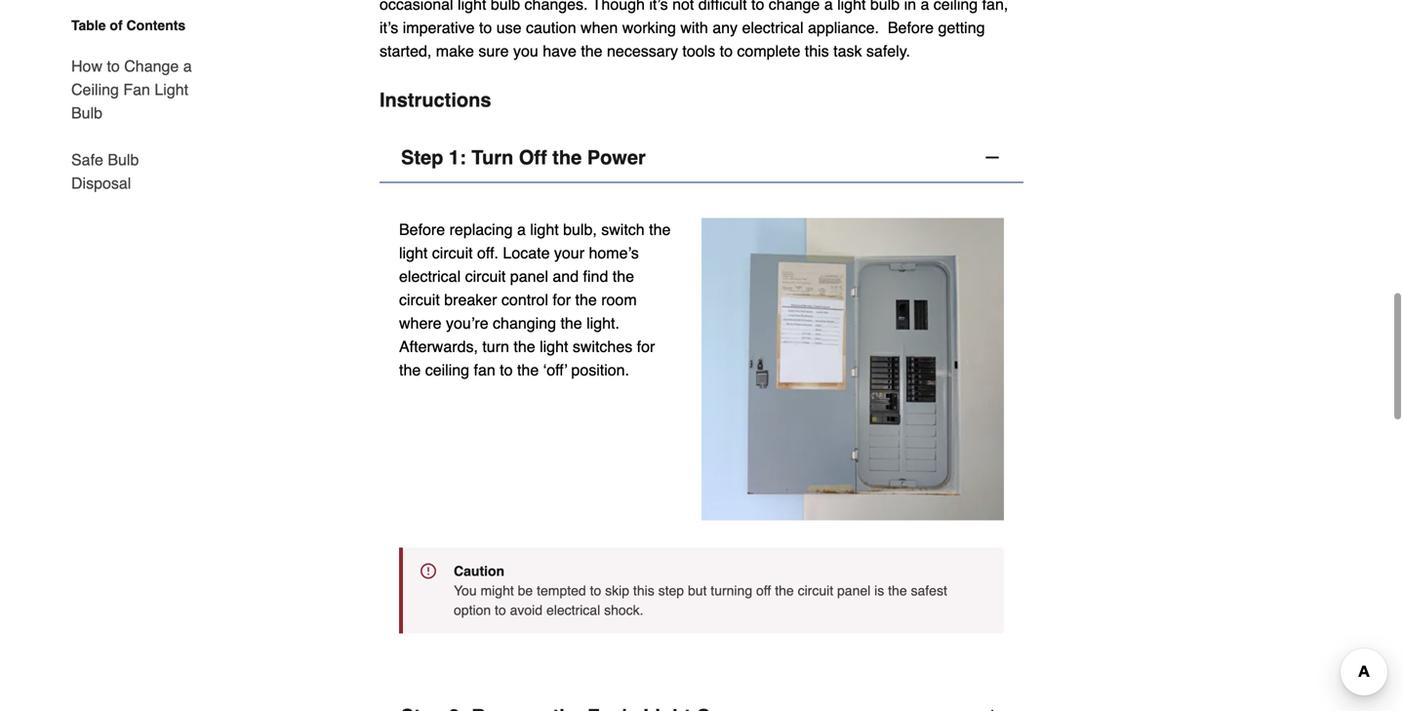 Task type: describe. For each thing, give the bounding box(es) containing it.
find
[[583, 268, 608, 286]]

your
[[554, 244, 585, 262]]

minus image
[[983, 148, 1002, 168]]

shock.
[[604, 603, 644, 618]]

a home's electrical circuit panel on a wall. image
[[702, 218, 1004, 521]]

change
[[124, 57, 179, 75]]

step
[[401, 147, 443, 169]]

step 1: turn off the power button
[[380, 133, 1024, 183]]

the inside button
[[553, 147, 582, 169]]

be
[[518, 583, 533, 599]]

the up room on the top of the page
[[613, 268, 634, 286]]

fan
[[123, 81, 150, 99]]

you're
[[446, 314, 489, 332]]

safe bulb disposal link
[[71, 137, 202, 195]]

turn
[[472, 147, 514, 169]]

before replacing a light bulb, switch the light circuit off. locate your home's electrical circuit panel and find the circuit breaker control for the room where you're changing the light. afterwards, turn the light switches for the ceiling fan to the 'off' position.
[[399, 221, 671, 379]]

circuit up 'where'
[[399, 291, 440, 309]]

ceiling
[[71, 81, 119, 99]]

off
[[756, 583, 771, 599]]

caution
[[454, 564, 505, 579]]

electrical inside caution you might be tempted to skip this step but turning off the circuit panel is the safest option to avoid electrical shock.
[[546, 603, 600, 618]]

the right is
[[888, 583, 907, 599]]

1 vertical spatial for
[[637, 338, 655, 356]]

turn
[[482, 338, 509, 356]]

locate
[[503, 244, 550, 262]]

to down might
[[495, 603, 506, 618]]

avoid
[[510, 603, 543, 618]]

to inside before replacing a light bulb, switch the light circuit off. locate your home's electrical circuit panel and find the circuit breaker control for the room where you're changing the light. afterwards, turn the light switches for the ceiling fan to the 'off' position.
[[500, 361, 513, 379]]

afterwards,
[[399, 338, 478, 356]]

0 horizontal spatial for
[[553, 291, 571, 309]]

bulb inside safe bulb disposal
[[108, 151, 139, 169]]

the right off at the right bottom of page
[[775, 583, 794, 599]]

error image
[[421, 564, 436, 579]]

safe
[[71, 151, 103, 169]]

bulb,
[[563, 221, 597, 239]]

step
[[658, 583, 684, 599]]

how to change a ceiling fan light bulb
[[71, 57, 192, 122]]

to left skip
[[590, 583, 601, 599]]

where
[[399, 314, 442, 332]]

circuit inside caution you might be tempted to skip this step but turning off the circuit panel is the safest option to avoid electrical shock.
[[798, 583, 834, 599]]

switches
[[573, 338, 633, 356]]

ceiling
[[425, 361, 469, 379]]

panel inside before replacing a light bulb, switch the light circuit off. locate your home's electrical circuit panel and find the circuit breaker control for the room where you're changing the light. afterwards, turn the light switches for the ceiling fan to the 'off' position.
[[510, 268, 548, 286]]

before
[[399, 221, 445, 239]]

but
[[688, 583, 707, 599]]

light.
[[587, 314, 620, 332]]

breaker
[[444, 291, 497, 309]]

the down the afterwards,
[[399, 361, 421, 379]]

panel inside caution you might be tempted to skip this step but turning off the circuit panel is the safest option to avoid electrical shock.
[[837, 583, 871, 599]]

option
[[454, 603, 491, 618]]



Task type: locate. For each thing, give the bounding box(es) containing it.
to right fan
[[500, 361, 513, 379]]

the left 'off'
[[517, 361, 539, 379]]

1 horizontal spatial electrical
[[546, 603, 600, 618]]

power
[[587, 147, 646, 169]]

the down find
[[575, 291, 597, 309]]

a up locate
[[517, 221, 526, 239]]

circuit right off at the right bottom of page
[[798, 583, 834, 599]]

off.
[[477, 244, 499, 262]]

0 horizontal spatial a
[[183, 57, 192, 75]]

for down 'and'
[[553, 291, 571, 309]]

electrical up breaker
[[399, 268, 461, 286]]

and
[[553, 268, 579, 286]]

the right off
[[553, 147, 582, 169]]

panel left is
[[837, 583, 871, 599]]

0 horizontal spatial electrical
[[399, 268, 461, 286]]

turning
[[711, 583, 753, 599]]

this
[[633, 583, 655, 599]]

1 vertical spatial panel
[[837, 583, 871, 599]]

light up 'off'
[[540, 338, 568, 356]]

table of contents element
[[56, 16, 202, 195]]

0 vertical spatial for
[[553, 291, 571, 309]]

a up light
[[183, 57, 192, 75]]

how
[[71, 57, 102, 75]]

to inside how to change a ceiling fan light bulb
[[107, 57, 120, 75]]

for
[[553, 291, 571, 309], [637, 338, 655, 356]]

'off'
[[543, 361, 567, 379]]

0 vertical spatial bulb
[[71, 104, 102, 122]]

contents
[[126, 18, 186, 33]]

control
[[502, 291, 548, 309]]

bulb
[[71, 104, 102, 122], [108, 151, 139, 169]]

of
[[110, 18, 123, 33]]

1 horizontal spatial bulb
[[108, 151, 139, 169]]

off
[[519, 147, 547, 169]]

how to change a ceiling fan light bulb link
[[71, 43, 202, 137]]

1 vertical spatial bulb
[[108, 151, 139, 169]]

bulb inside how to change a ceiling fan light bulb
[[71, 104, 102, 122]]

0 horizontal spatial bulb
[[71, 104, 102, 122]]

0 vertical spatial panel
[[510, 268, 548, 286]]

replacing
[[449, 221, 513, 239]]

1 vertical spatial electrical
[[546, 603, 600, 618]]

electrical inside before replacing a light bulb, switch the light circuit off. locate your home's electrical circuit panel and find the circuit breaker control for the room where you're changing the light. afterwards, turn the light switches for the ceiling fan to the 'off' position.
[[399, 268, 461, 286]]

home's
[[589, 244, 639, 262]]

you
[[454, 583, 477, 599]]

safest
[[911, 583, 947, 599]]

circuit left off.
[[432, 244, 473, 262]]

circuit
[[432, 244, 473, 262], [465, 268, 506, 286], [399, 291, 440, 309], [798, 583, 834, 599]]

table
[[71, 18, 106, 33]]

skip
[[605, 583, 629, 599]]

bulb up disposal
[[108, 151, 139, 169]]

1:
[[449, 147, 466, 169]]

disposal
[[71, 174, 131, 192]]

1 horizontal spatial a
[[517, 221, 526, 239]]

to
[[107, 57, 120, 75], [500, 361, 513, 379], [590, 583, 601, 599], [495, 603, 506, 618]]

the
[[553, 147, 582, 169], [649, 221, 671, 239], [613, 268, 634, 286], [575, 291, 597, 309], [561, 314, 582, 332], [514, 338, 535, 356], [399, 361, 421, 379], [517, 361, 539, 379], [775, 583, 794, 599], [888, 583, 907, 599]]

0 horizontal spatial panel
[[510, 268, 548, 286]]

switch
[[601, 221, 645, 239]]

1 vertical spatial a
[[517, 221, 526, 239]]

caution you might be tempted to skip this step but turning off the circuit panel is the safest option to avoid electrical shock.
[[454, 564, 947, 618]]

bulb down ceiling
[[71, 104, 102, 122]]

light
[[155, 81, 188, 99]]

light
[[530, 221, 559, 239], [399, 244, 428, 262], [540, 338, 568, 356]]

electrical down tempted
[[546, 603, 600, 618]]

safe bulb disposal
[[71, 151, 139, 192]]

a
[[183, 57, 192, 75], [517, 221, 526, 239]]

0 vertical spatial a
[[183, 57, 192, 75]]

to right how
[[107, 57, 120, 75]]

step 1: turn off the power
[[401, 147, 646, 169]]

might
[[481, 583, 514, 599]]

the left light.
[[561, 314, 582, 332]]

0 vertical spatial light
[[530, 221, 559, 239]]

instructions
[[380, 89, 491, 111]]

1 horizontal spatial panel
[[837, 583, 871, 599]]

panel
[[510, 268, 548, 286], [837, 583, 871, 599]]

is
[[875, 583, 884, 599]]

1 vertical spatial light
[[399, 244, 428, 262]]

the down changing
[[514, 338, 535, 356]]

circuit down off.
[[465, 268, 506, 286]]

position.
[[571, 361, 629, 379]]

light up locate
[[530, 221, 559, 239]]

a inside before replacing a light bulb, switch the light circuit off. locate your home's electrical circuit panel and find the circuit breaker control for the room where you're changing the light. afterwards, turn the light switches for the ceiling fan to the 'off' position.
[[517, 221, 526, 239]]

0 vertical spatial electrical
[[399, 268, 461, 286]]

2 vertical spatial light
[[540, 338, 568, 356]]

fan
[[474, 361, 495, 379]]

a inside how to change a ceiling fan light bulb
[[183, 57, 192, 75]]

1 horizontal spatial for
[[637, 338, 655, 356]]

the right switch at top
[[649, 221, 671, 239]]

electrical
[[399, 268, 461, 286], [546, 603, 600, 618]]

panel down locate
[[510, 268, 548, 286]]

tempted
[[537, 583, 586, 599]]

light down before
[[399, 244, 428, 262]]

changing
[[493, 314, 556, 332]]

room
[[601, 291, 637, 309]]

table of contents
[[71, 18, 186, 33]]

plus image
[[983, 707, 1002, 711]]

for right switches on the left of the page
[[637, 338, 655, 356]]



Task type: vqa. For each thing, say whether or not it's contained in the screenshot.
the rating
no



